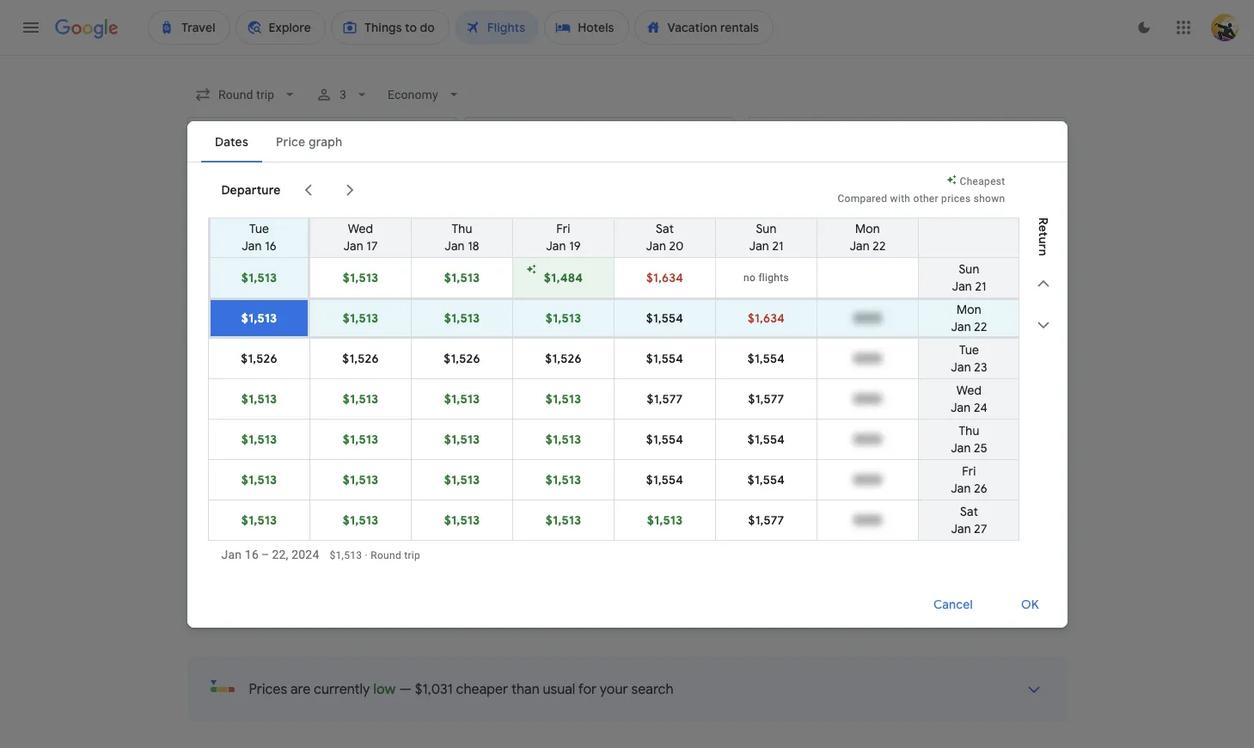 Task type: vqa. For each thing, say whether or not it's contained in the screenshot.
first $1,604 text box from the bottom of the Best departing flights main content
yes



Task type: describe. For each thing, give the bounding box(es) containing it.
round for 11:00 pm
[[951, 536, 979, 548]]

cheapest
[[960, 175, 1006, 187]]

ok button
[[1002, 584, 1061, 625]]

$1,634 for rightmost $1,634 button
[[748, 310, 785, 326]]

– inside 8:35 pm – 9:15 am + 1
[[320, 450, 328, 467]]

+ inside 8:35 pm – 9:15 am + 1
[[380, 449, 385, 460]]

$1,617 round trip
[[951, 579, 998, 612]]

n
[[1036, 249, 1051, 256]]

duration button
[[954, 172, 1043, 200]]

none search field containing all filters
[[187, 79, 1068, 228]]

7 hr 40 min clt – lhr for 6:50 am
[[523, 385, 593, 418]]

11:00 pm
[[267, 514, 323, 532]]

trip right round
[[404, 549, 421, 561]]

trip for 6:10 pm
[[982, 407, 998, 419]]

best departing flights main content
[[187, 242, 1068, 748]]

track
[[216, 244, 248, 260]]

0 horizontal spatial $1,634 button
[[615, 258, 715, 297]]

nonstop flight. element for 6:50 am
[[635, 385, 688, 405]]

2 1604 us dollars text field from the top
[[955, 450, 998, 467]]

Arrival time: 6:50 AM on  Friday, January 19. text field
[[331, 385, 391, 403]]

·
[[365, 549, 368, 561]]

e
[[1036, 225, 1051, 232]]

1 $1,526 from the left
[[241, 350, 277, 366]]

40 inside 7 hr 40 min – lhr
[[550, 450, 567, 467]]

thu jan 18
[[444, 221, 479, 253]]

lhr inside 7 hr 40 min – lhr
[[546, 470, 567, 483]]

with
[[891, 192, 911, 204]]

emissions inside 1,468 kg co avg emissions
[[776, 406, 825, 418]]

mon inside mon jan 22
[[855, 221, 880, 236]]

no flights
[[744, 271, 789, 283]]

sort by:
[[996, 323, 1040, 339]]

0000 for 0000 "text field"
[[854, 351, 882, 365]]

duration
[[964, 178, 1014, 194]]

british for 6:10 pm
[[323, 406, 354, 418]]

date
[[866, 249, 893, 265]]

r
[[1036, 217, 1051, 225]]

26
[[974, 480, 988, 496]]

apply.
[[844, 326, 873, 338]]

Loading prices, Jan 22 to Jan 27 text field
[[854, 511, 882, 529]]

Return text field
[[935, 118, 1014, 164]]

cancel
[[934, 597, 974, 612]]

co for 1,468 kg co avg emissions
[[809, 385, 830, 403]]

based
[[226, 326, 255, 338]]

Loading prices, Jan 22 to Jan 24 text field
[[854, 390, 882, 407]]

$1,484
[[544, 270, 583, 285]]

hr for 6:50 am
[[533, 385, 547, 403]]

6:50 am
[[331, 385, 383, 403]]

convenience
[[320, 326, 380, 338]]

$1,031
[[415, 681, 453, 698]]

40 for 11:40 am
[[550, 514, 567, 532]]

2 $1,526 from the left
[[342, 350, 379, 366]]

wed jan 17
[[343, 221, 378, 253]]

$1,577 down bag
[[748, 391, 784, 406]]

find the best price region
[[187, 242, 1068, 286]]

2 $1,604 from the top
[[955, 450, 998, 467]]

are
[[291, 681, 311, 698]]

1 $1,526 button from the left
[[209, 338, 309, 378]]

sun jan 21
[[749, 221, 784, 253]]

compared with other prices shown
[[838, 192, 1006, 204]]

2 nonstop flight. element from the top
[[635, 450, 688, 470]]

nonstop for 6:50 am
[[635, 385, 688, 403]]

u
[[1036, 237, 1051, 244]]

jan left 25
[[951, 440, 971, 455]]

2 $1,526 button from the left
[[310, 338, 411, 378]]

price
[[273, 326, 297, 338]]

on
[[258, 326, 270, 338]]

taxes
[[523, 326, 549, 338]]

11:40 am
[[338, 514, 394, 532]]

sat inside sun jan 21 mon jan 22 tue jan 23 wed jan 24 thu jan 25 fri jan 26 sat jan 27
[[960, 504, 978, 519]]

25
[[974, 440, 988, 455]]

3 inside prices include required taxes + fees for 3 passengers. optional charges and bag fees may apply. passenger assistance
[[601, 326, 607, 338]]

jan inside 'sat jan 20'
[[646, 238, 666, 253]]

include
[[443, 326, 478, 338]]

low
[[373, 681, 396, 698]]

sort by: button
[[989, 316, 1068, 347]]

avg emissions
[[755, 535, 825, 547]]

1,468 kg co
[[755, 514, 830, 532]]

leaves charlotte douglas international airport at 6:10 pm on thursday, january 18 and arrives at heathrow airport at 6:50 am on friday, january 19. element
[[267, 385, 391, 403]]

7 hr 40 min – lhr
[[523, 450, 593, 483]]

1 horizontal spatial $1,634 button
[[716, 300, 817, 336]]

2 finnair from the top
[[432, 470, 465, 483]]

your
[[600, 681, 628, 698]]

Loading prices, Jan 22 to Jan 23 text field
[[854, 350, 882, 367]]

no
[[744, 271, 756, 283]]

16
[[265, 238, 276, 253]]

$1,484 button
[[513, 258, 614, 297]]

$1,577 button down passengers. at the top
[[615, 379, 715, 418]]

$1,577 up avg emissions
[[748, 512, 784, 528]]

jan left "sort"
[[951, 319, 971, 334]]

4 $1,526 button from the left
[[513, 338, 614, 378]]

3 $1,526 from the left
[[444, 350, 480, 366]]

departure
[[221, 182, 281, 197]]

—
[[399, 681, 412, 698]]

3 avg from the top
[[755, 535, 773, 547]]

scroll down image
[[1033, 314, 1054, 335]]

optional
[[671, 326, 712, 338]]

leaves charlotte douglas international airport at 8:35 pm on thursday, january 18 and arrives at heathrow airport at 9:15 am on friday, january 19. element
[[267, 449, 389, 467]]

19
[[569, 238, 581, 253]]

jan 18 – 24, 2024
[[316, 244, 413, 260]]

prices for are
[[249, 681, 287, 698]]

1513 US dollars text field
[[330, 549, 362, 561]]

– inside 7 hr 40 min – lhr
[[539, 470, 546, 483]]

17
[[366, 238, 378, 253]]

other
[[914, 192, 939, 204]]

18
[[468, 238, 479, 253]]

24
[[974, 400, 988, 415]]

8:35 pm – 9:15 am + 1
[[267, 449, 389, 467]]

than
[[512, 681, 540, 698]]

finnair for 6:50 am
[[432, 406, 465, 418]]

sun for sun jan 21 mon jan 22 tue jan 23 wed jan 24 thu jan 25 fri jan 26 sat jan 27
[[959, 261, 980, 277]]

track prices
[[216, 244, 287, 260]]

1,468 kg co avg emissions
[[755, 385, 830, 418]]

2024 for jan 16 – 22, 2024
[[292, 547, 319, 561]]

wed inside wed jan 17
[[348, 221, 373, 236]]

8:35 pm
[[267, 450, 317, 467]]

passenger assistance button
[[187, 343, 293, 355]]

7 hr 40 min clt – lhr for 11:40 am
[[523, 514, 593, 547]]

Departure text field
[[789, 118, 868, 164]]

r e t u r n
[[1036, 217, 1051, 256]]

jan left 16 – 22,
[[221, 547, 242, 561]]

iberia, for 11:40 am
[[400, 535, 430, 547]]

r
[[1036, 244, 1051, 249]]

co for 1,468 kg co 2 avg emissions
[[809, 450, 830, 467]]

1 and from the left
[[299, 326, 317, 338]]

charges
[[715, 326, 753, 338]]

1 fees from the left
[[561, 326, 582, 338]]

cheaper
[[456, 681, 508, 698]]

all filters button
[[187, 172, 284, 200]]

ranked
[[187, 326, 223, 338]]

lhr for 6:50 am
[[546, 406, 567, 418]]

avg inside "1,468 kg co 2 avg emissions"
[[755, 471, 773, 483]]

kg for 1,468 kg co avg emissions
[[791, 385, 806, 403]]

leaves charlotte douglas international airport at 11:00 pm on thursday, january 18 and arrives at heathrow airport at 11:40 am on friday, january 19. element
[[267, 514, 402, 532]]

jan left 23
[[951, 359, 971, 375]]

finnair for 11:40 am
[[432, 535, 465, 547]]

tue inside tue jan 16
[[249, 221, 269, 236]]

0000 for loading prices, jan 22 to jan 27 text box
[[854, 513, 882, 527]]

round for 8:35 pm
[[951, 471, 979, 483]]

0000 for loading prices, jan 22 to jan 24 text field
[[854, 392, 882, 406]]

airways, for 6:50 am
[[357, 406, 397, 418]]

2 airways, from the top
[[357, 470, 397, 483]]

all
[[220, 178, 234, 194]]

6:10 pm
[[267, 385, 316, 403]]

min for 6:50 am
[[570, 385, 593, 403]]

required
[[480, 326, 520, 338]]

flights inside main content
[[309, 299, 360, 321]]

jan left 24 on the right bottom
[[951, 400, 971, 415]]

jan inside thu jan 18
[[444, 238, 465, 253]]

may
[[821, 326, 841, 338]]

price graph button
[[940, 242, 1064, 273]]

27
[[974, 521, 988, 536]]

prices include required taxes + fees for 3 passengers. optional charges and bag fees may apply. passenger assistance
[[187, 326, 873, 355]]

jan inside wed jan 17
[[343, 238, 363, 253]]

thu inside sun jan 21 mon jan 22 tue jan 23 wed jan 24 thu jan 25 fri jan 26 sat jan 27
[[959, 423, 980, 438]]

search
[[632, 681, 674, 698]]

british airways, iberia, finnair for 11:40 am
[[323, 535, 465, 547]]

1,468 for 1,468 kg co
[[755, 514, 787, 532]]

graph
[[1017, 249, 1051, 265]]

2 british airways, iberia, finnair from the top
[[323, 470, 465, 483]]



Task type: locate. For each thing, give the bounding box(es) containing it.
2 british from the top
[[323, 470, 354, 483]]

2 kg from the top
[[791, 450, 806, 467]]

1,468 kg co 2 avg emissions
[[755, 450, 837, 483]]

jan inside sun jan 21
[[749, 238, 769, 253]]

2024 inside find the best price region
[[384, 244, 413, 260]]

$1,634 down 20
[[646, 270, 683, 285]]

$1,577 button down bag
[[716, 379, 817, 418]]

british airways, iberia, finnair up round
[[323, 535, 465, 547]]

1604 US dollars text field
[[955, 385, 998, 403], [955, 450, 998, 467], [955, 514, 998, 532]]

2 min from the top
[[570, 450, 593, 467]]

round
[[951, 407, 979, 419], [951, 471, 979, 483], [951, 536, 979, 548], [951, 600, 979, 612]]

2 american from the top
[[267, 470, 313, 483]]

3 1,468 from the top
[[755, 514, 787, 532]]

co down 1,468 kg co avg emissions
[[809, 450, 830, 467]]

british airways, iberia, finnair for 6:50 am
[[323, 406, 465, 418]]

tue up 16
[[249, 221, 269, 236]]

1 total duration 7 hr 40 min. element from the top
[[523, 385, 635, 405]]

$1,526 button down "on"
[[209, 338, 309, 378]]

jan left 16
[[241, 238, 262, 253]]

1,468 inside "1,468 kg co 2 avg emissions"
[[755, 450, 787, 467]]

3 round from the top
[[951, 536, 979, 548]]

2024
[[384, 244, 413, 260], [292, 547, 319, 561]]

0 horizontal spatial 22
[[873, 238, 886, 253]]

prices right other
[[942, 192, 971, 204]]

16 – 22,
[[245, 547, 289, 561]]

american down 11:00 pm text field
[[267, 535, 313, 547]]

jan inside fri jan 19
[[546, 238, 566, 253]]

trip for 11:00 pm
[[982, 536, 998, 548]]

1 avg from the top
[[755, 406, 773, 418]]

21 inside sun jan 21 mon jan 22 tue jan 23 wed jan 24 thu jan 25 fri jan 26 sat jan 27
[[975, 278, 987, 294]]

0 vertical spatial sun
[[756, 221, 777, 236]]

Loading prices, Jan 22 to Jan 26 text field
[[854, 471, 882, 488]]

18 – 24,
[[340, 244, 381, 260]]

Departure time: 6:10 PM. text field
[[267, 385, 316, 403]]

$1,526 button
[[209, 338, 309, 378], [310, 338, 411, 378], [412, 338, 512, 378], [513, 338, 614, 378]]

fri jan 19
[[546, 221, 581, 253]]

1 40 from the top
[[550, 385, 567, 403]]

7 for 6:50 am
[[523, 385, 530, 403]]

$1,526 down "on"
[[241, 350, 277, 366]]

1 $1,604 from the top
[[955, 385, 998, 403]]

0 vertical spatial tue
[[249, 221, 269, 236]]

american for 11:00 pm
[[267, 535, 313, 547]]

0 vertical spatial $1,604
[[955, 385, 998, 403]]

1 vertical spatial sun
[[959, 261, 980, 277]]

$1,634 button down no flights
[[716, 300, 817, 336]]

2 7 hr 40 min clt – lhr from the top
[[523, 514, 593, 547]]

4 $1,526 from the left
[[545, 350, 582, 366]]

1 american from the top
[[267, 406, 313, 418]]

1 emissions from the top
[[776, 406, 825, 418]]

1 horizontal spatial prices
[[410, 326, 440, 338]]

21 for sun jan 21
[[772, 238, 784, 253]]

sat jan 20
[[646, 221, 684, 253]]

1 1604 us dollars text field from the top
[[955, 385, 998, 403]]

0 vertical spatial 21
[[772, 238, 784, 253]]

emissions up "1,468 kg co 2 avg emissions"
[[776, 406, 825, 418]]

0 vertical spatial $1,634 button
[[615, 258, 715, 297]]

2 fees from the left
[[798, 326, 818, 338]]

1 vertical spatial 22
[[974, 319, 987, 334]]

1 vertical spatial prices
[[249, 681, 287, 698]]

fees right taxes
[[561, 326, 582, 338]]

$1,526 button down convenience
[[310, 338, 411, 378]]

min
[[570, 385, 593, 403], [570, 450, 593, 467], [570, 514, 593, 532]]

0 vertical spatial avg
[[755, 406, 773, 418]]

prices right learn more about ranking image
[[410, 326, 440, 338]]

mon up the date grid 'button'
[[855, 221, 880, 236]]

british for 11:00 pm
[[323, 535, 354, 547]]

2 vertical spatial 7
[[523, 514, 530, 532]]

0 vertical spatial +
[[552, 326, 558, 338]]

1 horizontal spatial 21
[[975, 278, 987, 294]]

clt down 7 hr 40 min – lhr
[[523, 535, 539, 547]]

1 british from the top
[[323, 406, 354, 418]]

$1,604 round trip for 6:50 am
[[951, 385, 998, 419]]

airways, for 11:40 am
[[357, 535, 397, 547]]

3 7 from the top
[[523, 514, 530, 532]]

2 0000 from the top
[[854, 351, 882, 365]]

jan up no flights button
[[749, 238, 769, 253]]

1604 us dollars text field for 6:50 am
[[955, 385, 998, 403]]

3 $1,526 button from the left
[[412, 338, 512, 378]]

date grid
[[866, 249, 919, 265]]

1 horizontal spatial +
[[552, 326, 558, 338]]

airways, down arrival time: 6:50 am on  friday, january 19. text field
[[357, 406, 397, 418]]

0 horizontal spatial prices
[[249, 681, 287, 698]]

all filters
[[220, 178, 270, 194]]

prices left "learn more about tracked prices" icon
[[251, 244, 287, 260]]

sat
[[656, 221, 674, 236], [960, 504, 978, 519]]

1 horizontal spatial wed
[[957, 382, 982, 398]]

british for 8:35 pm
[[323, 470, 354, 483]]

1,468 for 1,468 kg co 2 avg emissions
[[755, 450, 787, 467]]

co up avg emissions
[[809, 514, 830, 532]]

6 0000 from the top
[[854, 513, 882, 527]]

1 vertical spatial lhr
[[546, 470, 567, 483]]

2 iberia, from the top
[[400, 470, 430, 483]]

$1,604 for 11:40 am
[[955, 514, 998, 532]]

sun
[[756, 221, 777, 236], [959, 261, 980, 277]]

and right 'price'
[[299, 326, 317, 338]]

3 lhr from the top
[[546, 535, 567, 547]]

0 horizontal spatial mon
[[855, 221, 880, 236]]

None search field
[[187, 79, 1068, 228]]

21 up no flights button
[[772, 238, 784, 253]]

emissions inside "1,468 kg co 2 avg emissions"
[[776, 471, 825, 483]]

2 round from the top
[[951, 471, 979, 483]]

fri inside sun jan 21 mon jan 22 tue jan 23 wed jan 24 thu jan 25 fri jan 26 sat jan 27
[[962, 463, 976, 479]]

$1,526 down include at the left top of page
[[444, 350, 480, 366]]

fri up 19 on the left
[[556, 221, 570, 236]]

kg inside 1,468 kg co avg emissions
[[791, 385, 806, 403]]

1,468
[[755, 385, 787, 403], [755, 450, 787, 467], [755, 514, 787, 532]]

0000 down 0000 text box
[[854, 513, 882, 527]]

jan inside find the best price region
[[316, 244, 337, 260]]

1 clt from the top
[[523, 406, 539, 418]]

1 horizontal spatial 3
[[601, 326, 607, 338]]

round down 25
[[951, 471, 979, 483]]

american for 6:10 pm
[[267, 406, 313, 418]]

total duration 7 hr 40 min. element
[[523, 385, 635, 405], [523, 450, 635, 470], [523, 514, 635, 534]]

2 vertical spatial american
[[267, 535, 313, 547]]

2 vertical spatial 40
[[550, 514, 567, 532]]

hr for 11:40 am
[[533, 514, 547, 532]]

co inside 1,468 kg co avg emissions
[[809, 385, 830, 403]]

tue up 23
[[959, 342, 979, 357]]

bag fees button
[[777, 326, 818, 338]]

$1,604 down 23
[[955, 385, 998, 403]]

1 vertical spatial 1,468
[[755, 450, 787, 467]]

passenger
[[187, 343, 238, 355]]

2 co from the top
[[809, 450, 830, 467]]

40 for 6:50 am
[[550, 385, 567, 403]]

0 vertical spatial min
[[570, 385, 593, 403]]

kg for 1,468 kg co 2 avg emissions
[[791, 450, 806, 467]]

22 inside sun jan 21 mon jan 22 tue jan 23 wed jan 24 thu jan 25 fri jan 26 sat jan 27
[[974, 319, 987, 334]]

0 vertical spatial 22
[[873, 238, 886, 253]]

1 7 hr 40 min clt – lhr from the top
[[523, 385, 593, 418]]

british airways, iberia, finnair down 1
[[323, 470, 465, 483]]

7 for 11:40 am
[[523, 514, 530, 532]]

Departure time: 8:35 PM. text field
[[267, 450, 317, 467]]

3 total duration 7 hr 40 min. element from the top
[[523, 514, 635, 534]]

$1,526 button down include at the left top of page
[[412, 338, 512, 378]]

1 horizontal spatial prices
[[942, 192, 971, 204]]

american down 6:10 pm
[[267, 406, 313, 418]]

$1,634 button down 20
[[615, 258, 715, 297]]

0 horizontal spatial prices
[[251, 244, 287, 260]]

$1,634 up bag
[[748, 310, 785, 326]]

0 horizontal spatial +
[[380, 449, 385, 460]]

2 vertical spatial nonstop
[[635, 514, 688, 532]]

scroll right image
[[339, 179, 360, 200]]

american for 8:35 pm
[[267, 470, 313, 483]]

and
[[299, 326, 317, 338], [756, 326, 774, 338]]

trip down $1,617
[[982, 600, 998, 612]]

2 vertical spatial total duration 7 hr 40 min. element
[[523, 514, 635, 534]]

1 0000 from the top
[[854, 311, 882, 325]]

21 down price
[[975, 278, 987, 294]]

jan left "27"
[[951, 521, 971, 536]]

7 hr 40 min clt – lhr
[[523, 385, 593, 418], [523, 514, 593, 547]]

avg down 1,468 kg co
[[755, 535, 773, 547]]

3 kg from the top
[[791, 514, 806, 532]]

0000 for 0000 text field
[[854, 432, 882, 446]]

2 total duration 7 hr 40 min. element from the top
[[523, 450, 635, 470]]

2 and from the left
[[756, 326, 774, 338]]

emissions down 1,468 kg co
[[776, 535, 825, 547]]

0 vertical spatial prices
[[410, 326, 440, 338]]

$1,577
[[647, 391, 683, 406], [748, 391, 784, 406], [748, 512, 784, 528]]

2 7 from the top
[[523, 450, 530, 467]]

fri inside fri jan 19
[[556, 221, 570, 236]]

fri up 26
[[962, 463, 976, 479]]

1 horizontal spatial flights
[[759, 271, 789, 283]]

jan down compared
[[850, 238, 870, 253]]

connecting airports button
[[792, 172, 947, 200]]

3 emissions from the top
[[776, 535, 825, 547]]

fees right bag
[[798, 326, 818, 338]]

0 horizontal spatial 2024
[[292, 547, 319, 561]]

3 iberia, from the top
[[400, 535, 430, 547]]

british down the leaves charlotte douglas international airport at 6:10 pm on thursday, january 18 and arrives at heathrow airport at 6:50 am on friday, january 19. element
[[323, 406, 354, 418]]

round
[[371, 549, 402, 561]]

sun inside sun jan 21 mon jan 22 tue jan 23 wed jan 24 thu jan 25 fri jan 26 sat jan 27
[[959, 261, 980, 277]]

sun up no flights
[[756, 221, 777, 236]]

2 1,468 from the top
[[755, 450, 787, 467]]

british down 8:35 pm – 9:15 am + 1
[[323, 470, 354, 483]]

stops button
[[291, 172, 363, 200]]

scroll up image
[[1033, 273, 1054, 294]]

1 horizontal spatial fri
[[962, 463, 976, 479]]

jan inside mon jan 22
[[850, 238, 870, 253]]

jan left 17
[[343, 238, 363, 253]]

trip for 8:35 pm
[[982, 471, 998, 483]]

$1,513 · round trip
[[330, 549, 421, 561]]

0 vertical spatial british airways, iberia, finnair
[[323, 406, 465, 418]]

0 vertical spatial 3
[[340, 88, 347, 101]]

price
[[985, 249, 1014, 265]]

1 horizontal spatial mon
[[957, 301, 982, 317]]

1 vertical spatial for
[[579, 681, 597, 698]]

2024 for jan 18 – 24, 2024
[[384, 244, 413, 260]]

22 inside mon jan 22
[[873, 238, 886, 253]]

1 airways, from the top
[[357, 406, 397, 418]]

sun inside sun jan 21
[[756, 221, 777, 236]]

trip down 25
[[982, 471, 998, 483]]

0 vertical spatial 7 hr 40 min clt – lhr
[[523, 385, 593, 418]]

7 hr 40 min clt – lhr up 7 hr 40 min – lhr
[[523, 385, 593, 418]]

1 vertical spatial clt
[[523, 535, 539, 547]]

sat up "27"
[[960, 504, 978, 519]]

2 vertical spatial finnair
[[432, 535, 465, 547]]

2 avg from the top
[[755, 471, 773, 483]]

Loading prices, Jan 22 to Jan 22 text field
[[854, 309, 882, 326]]

1 vertical spatial co
[[809, 450, 830, 467]]

1 vertical spatial +
[[380, 449, 385, 460]]

3 0000 from the top
[[854, 392, 882, 406]]

0 horizontal spatial wed
[[348, 221, 373, 236]]

0 vertical spatial british
[[323, 406, 354, 418]]

kg left 2
[[791, 450, 806, 467]]

co
[[809, 385, 830, 403], [809, 450, 830, 467], [809, 514, 830, 532]]

jan down price graph button
[[952, 278, 972, 294]]

jan left 26
[[951, 480, 971, 496]]

prices inside prices include required taxes + fees for 3 passengers. optional charges and bag fees may apply. passenger assistance
[[410, 326, 440, 338]]

1 iberia, from the top
[[400, 406, 430, 418]]

3 american from the top
[[267, 535, 313, 547]]

1 vertical spatial min
[[570, 450, 593, 467]]

1617 US dollars text field
[[960, 579, 998, 596]]

min inside 7 hr 40 min – lhr
[[570, 450, 593, 467]]

0 vertical spatial airways,
[[357, 406, 397, 418]]

for left passengers. at the top
[[584, 326, 598, 338]]

cancel button
[[914, 584, 995, 625]]

avg
[[755, 406, 773, 418], [755, 471, 773, 483], [755, 535, 773, 547]]

1 finnair from the top
[[432, 406, 465, 418]]

+
[[552, 326, 558, 338], [380, 449, 385, 460]]

t
[[1036, 232, 1051, 237]]

for
[[584, 326, 598, 338], [579, 681, 597, 698]]

2024 right 17
[[384, 244, 413, 260]]

connecting
[[802, 178, 869, 194]]

assistance
[[241, 343, 293, 355]]

avg inside 1,468 kg co avg emissions
[[755, 406, 773, 418]]

1,468 up avg emissions
[[755, 514, 787, 532]]

airports
[[872, 178, 918, 194]]

co for 1,468 kg co
[[809, 514, 830, 532]]

mon inside sun jan 21 mon jan 22 tue jan 23 wed jan 24 thu jan 25 fri jan 26 sat jan 27
[[957, 301, 982, 317]]

$1,577 button
[[615, 379, 715, 418], [716, 379, 817, 418], [716, 500, 817, 540]]

1 vertical spatial 3
[[601, 326, 607, 338]]

1 $1,604 round trip from the top
[[951, 385, 998, 419]]

co left loading prices, jan 22 to jan 24 text field
[[809, 385, 830, 403]]

3 hr from the top
[[533, 514, 547, 532]]

2 vertical spatial co
[[809, 514, 830, 532]]

0000 for 0000 text box
[[854, 473, 882, 486]]

airways, up $1,513 · round trip
[[357, 535, 397, 547]]

$1,577 down passengers. at the top
[[647, 391, 683, 406]]

1 horizontal spatial sat
[[960, 504, 978, 519]]

$1,617
[[960, 579, 998, 596]]

+ inside prices include required taxes + fees for 3 passengers. optional charges and bag fees may apply. passenger assistance
[[552, 326, 558, 338]]

0 vertical spatial prices
[[942, 192, 971, 204]]

1 lhr from the top
[[546, 406, 567, 418]]

0 vertical spatial for
[[584, 326, 598, 338]]

emissions
[[776, 406, 825, 418], [776, 471, 825, 483], [776, 535, 825, 547]]

jan left 18
[[444, 238, 465, 253]]

21 for sun jan 21 mon jan 22 tue jan 23 wed jan 24 thu jan 25 fri jan 26 sat jan 27
[[975, 278, 987, 294]]

hr inside 7 hr 40 min – lhr
[[533, 450, 547, 467]]

2 vertical spatial kg
[[791, 514, 806, 532]]

1 vertical spatial 7
[[523, 450, 530, 467]]

0 horizontal spatial thu
[[452, 221, 472, 236]]

4 round from the top
[[951, 600, 979, 612]]

1 vertical spatial $1,604
[[955, 450, 998, 467]]

$1,577 button down "1,468 kg co 2 avg emissions"
[[716, 500, 817, 540]]

emissions up 1,468 kg co
[[776, 471, 825, 483]]

british up the $1,513 text box in the bottom left of the page
[[323, 535, 354, 547]]

0 vertical spatial american
[[267, 406, 313, 418]]

sat up 20
[[656, 221, 674, 236]]

1 vertical spatial 2024
[[292, 547, 319, 561]]

ok
[[1022, 597, 1040, 612]]

2 vertical spatial min
[[570, 514, 593, 532]]

2 lhr from the top
[[546, 470, 567, 483]]

1 kg from the top
[[791, 385, 806, 403]]

$1,604 for 6:50 am
[[955, 385, 998, 403]]

tue inside sun jan 21 mon jan 22 tue jan 23 wed jan 24 thu jan 25 fri jan 26 sat jan 27
[[959, 342, 979, 357]]

2 vertical spatial $1,604
[[955, 514, 998, 532]]

mon jan 22
[[850, 221, 886, 253]]

kg down bag fees button
[[791, 385, 806, 403]]

learn more about ranking image
[[384, 324, 399, 340]]

$1,634 for the left $1,634 button
[[646, 270, 683, 285]]

wed up 24 on the right bottom
[[957, 382, 982, 398]]

$1,604 round trip down 23
[[951, 385, 998, 419]]

1 british airways, iberia, finnair from the top
[[323, 406, 465, 418]]

jan inside tue jan 16
[[241, 238, 262, 253]]

1604 us dollars text field for 11:40 am
[[955, 514, 998, 532]]

20
[[669, 238, 684, 253]]

1 hr from the top
[[533, 385, 547, 403]]

1 round from the top
[[951, 407, 979, 419]]

23
[[974, 359, 988, 375]]

$1,604
[[955, 385, 998, 403], [955, 450, 998, 467], [955, 514, 998, 532]]

thu up 25
[[959, 423, 980, 438]]

prices are currently low — $1,031 cheaper than usual for your search
[[249, 681, 674, 698]]

0000 down apply.
[[854, 351, 882, 365]]

and inside prices include required taxes + fees for 3 passengers. optional charges and bag fees may apply. passenger assistance
[[756, 326, 774, 338]]

1 vertical spatial nonstop
[[635, 450, 688, 467]]

2 nonstop from the top
[[635, 450, 688, 467]]

1 1,468 from the top
[[755, 385, 787, 403]]

1 vertical spatial tue
[[959, 342, 979, 357]]

2024 down 11:00 pm in the left bottom of the page
[[292, 547, 319, 561]]

thu inside thu jan 18
[[452, 221, 472, 236]]

1,468 down 1,468 kg co avg emissions
[[755, 450, 787, 467]]

round inside $1,617 round trip
[[951, 600, 979, 612]]

0 vertical spatial 7
[[523, 385, 530, 403]]

2 vertical spatial emissions
[[776, 535, 825, 547]]

connecting airports
[[802, 178, 918, 194]]

3 40 from the top
[[550, 514, 567, 532]]

stops
[[301, 178, 333, 194]]

0 horizontal spatial sat
[[656, 221, 674, 236]]

3 british from the top
[[323, 535, 354, 547]]

compared
[[838, 192, 888, 204]]

total duration 7 hr 40 min. element for 11:40 am
[[523, 514, 635, 534]]

british airways, iberia, finnair down arrival time: 6:50 am on  friday, january 19. text field
[[323, 406, 465, 418]]

3 min from the top
[[570, 514, 593, 532]]

Loading prices, Jan 22 to Jan 25 text field
[[854, 430, 882, 448]]

lhr for 11:40 am
[[546, 535, 567, 547]]

sort
[[996, 323, 1020, 339]]

clt for 11:40 am
[[523, 535, 539, 547]]

prices inside find the best price region
[[251, 244, 287, 260]]

2 hr from the top
[[533, 450, 547, 467]]

1 vertical spatial american
[[267, 470, 313, 483]]

trip up $1,617
[[982, 536, 998, 548]]

$1,513 button
[[210, 258, 307, 297], [310, 258, 411, 297], [412, 258, 512, 297], [210, 300, 307, 336], [310, 300, 411, 336], [412, 300, 512, 336], [513, 300, 614, 336], [209, 379, 309, 418], [310, 379, 411, 418], [412, 379, 512, 418], [513, 379, 614, 418], [209, 419, 309, 459], [310, 419, 411, 459], [412, 419, 512, 459], [513, 419, 614, 459], [209, 460, 309, 499], [310, 460, 411, 499], [412, 460, 512, 499], [513, 460, 614, 499], [209, 500, 309, 540], [310, 500, 411, 540], [412, 500, 512, 540], [513, 500, 614, 540], [615, 500, 715, 540]]

40
[[550, 385, 567, 403], [550, 450, 567, 467], [550, 514, 567, 532]]

Arrival time: 11:40 AM on  Friday, January 19. text field
[[338, 514, 402, 532]]

0 vertical spatial hr
[[533, 385, 547, 403]]

3 finnair from the top
[[432, 535, 465, 547]]

airways, down 1
[[357, 470, 397, 483]]

1,468 for 1,468 kg co avg emissions
[[755, 385, 787, 403]]

sun for sun jan 21
[[756, 221, 777, 236]]

2 vertical spatial hr
[[533, 514, 547, 532]]

0 vertical spatial 1604 us dollars text field
[[955, 385, 998, 403]]

21 inside sun jan 21
[[772, 238, 784, 253]]

2 emissions from the top
[[776, 471, 825, 483]]

1 vertical spatial flights
[[309, 299, 360, 321]]

0 vertical spatial wed
[[348, 221, 373, 236]]

0000 up apply.
[[854, 311, 882, 325]]

prices for include
[[410, 326, 440, 338]]

1 7 from the top
[[523, 385, 530, 403]]

0 vertical spatial $1,604 round trip
[[951, 385, 998, 419]]

1 horizontal spatial tue
[[959, 342, 979, 357]]

1 vertical spatial mon
[[957, 301, 982, 317]]

finnair
[[432, 406, 465, 418], [432, 470, 465, 483], [432, 535, 465, 547]]

american down "8:35 pm"
[[267, 470, 313, 483]]

0000 for '0000' text box
[[854, 311, 882, 325]]

3 airways, from the top
[[357, 535, 397, 547]]

nonstop
[[635, 385, 688, 403], [635, 450, 688, 467], [635, 514, 688, 532]]

22 left "sort"
[[974, 319, 987, 334]]

flights inside button
[[759, 271, 789, 283]]

2 vertical spatial avg
[[755, 535, 773, 547]]

0000 up loading prices, jan 22 to jan 27 text box
[[854, 473, 882, 486]]

1 vertical spatial $1,634
[[748, 310, 785, 326]]

clt up 7 hr 40 min – lhr
[[523, 406, 539, 418]]

1 vertical spatial british airways, iberia, finnair
[[323, 470, 465, 483]]

sun left price
[[959, 261, 980, 277]]

3 nonstop flight. element from the top
[[635, 514, 688, 534]]

2 $1,604 round trip from the top
[[951, 450, 998, 483]]

0 vertical spatial emissions
[[776, 406, 825, 418]]

kg for 1,468 kg co
[[791, 514, 806, 532]]

prices
[[942, 192, 971, 204], [251, 244, 287, 260]]

nonstop flight. element
[[635, 385, 688, 405], [635, 450, 688, 470], [635, 514, 688, 534]]

1 vertical spatial 7 hr 40 min clt – lhr
[[523, 514, 593, 547]]

co inside "1,468 kg co 2 avg emissions"
[[809, 450, 830, 467]]

price graph
[[985, 249, 1051, 265]]

min for 11:40 am
[[570, 514, 593, 532]]

kg inside "1,468 kg co 2 avg emissions"
[[791, 450, 806, 467]]

clt for 6:50 am
[[523, 406, 539, 418]]

lhr
[[546, 406, 567, 418], [546, 470, 567, 483], [546, 535, 567, 547]]

3 $1,604 round trip from the top
[[951, 514, 998, 548]]

2 40 from the top
[[550, 450, 567, 467]]

filters
[[237, 178, 270, 194]]

round up 25
[[951, 407, 979, 419]]

3 british airways, iberia, finnair from the top
[[323, 535, 465, 547]]

jan
[[241, 238, 262, 253], [343, 238, 363, 253], [444, 238, 465, 253], [546, 238, 566, 253], [646, 238, 666, 253], [749, 238, 769, 253], [850, 238, 870, 253], [316, 244, 337, 260], [952, 278, 972, 294], [951, 319, 971, 334], [951, 359, 971, 375], [951, 400, 971, 415], [951, 440, 971, 455], [951, 480, 971, 496], [951, 521, 971, 536], [221, 547, 242, 561]]

nonstop flight. element for 11:40 am
[[635, 514, 688, 534]]

1,468 down bag
[[755, 385, 787, 403]]

21
[[772, 238, 784, 253], [975, 278, 987, 294]]

trip inside $1,617 round trip
[[982, 600, 998, 612]]

sun jan 21 mon jan 22 tue jan 23 wed jan 24 thu jan 25 fri jan 26 sat jan 27
[[951, 261, 988, 536]]

1 vertical spatial avg
[[755, 471, 773, 483]]

1 vertical spatial wed
[[957, 382, 982, 398]]

0 vertical spatial co
[[809, 385, 830, 403]]

3 1604 us dollars text field from the top
[[955, 514, 998, 532]]

flights right no
[[759, 271, 789, 283]]

0 horizontal spatial tue
[[249, 221, 269, 236]]

fees
[[561, 326, 582, 338], [798, 326, 818, 338]]

sat inside 'sat jan 20'
[[656, 221, 674, 236]]

0 vertical spatial nonstop
[[635, 385, 688, 403]]

round for 6:10 pm
[[951, 407, 979, 419]]

3 nonstop from the top
[[635, 514, 688, 532]]

2 vertical spatial $1,604 round trip
[[951, 514, 998, 548]]

1 min from the top
[[570, 385, 593, 403]]

$1,526 button down taxes
[[513, 338, 614, 378]]

0 horizontal spatial 21
[[772, 238, 784, 253]]

flights up convenience
[[309, 299, 360, 321]]

$1,604 round trip for 11:40 am
[[951, 514, 998, 548]]

2 vertical spatial nonstop flight. element
[[635, 514, 688, 534]]

$1,604 round trip down 24 on the right bottom
[[951, 450, 998, 483]]

3 button
[[309, 79, 377, 110]]

scroll left image
[[298, 179, 319, 200]]

22 left the grid
[[873, 238, 886, 253]]

jan right "learn more about tracked prices" icon
[[316, 244, 337, 260]]

tue jan 16
[[241, 221, 276, 253]]

avg up 1,468 kg co
[[755, 471, 773, 483]]

clt
[[523, 406, 539, 418], [523, 535, 539, 547]]

iberia, for 6:50 am
[[400, 406, 430, 418]]

1 vertical spatial british
[[323, 470, 354, 483]]

2 vertical spatial british
[[323, 535, 354, 547]]

round up $1,617
[[951, 536, 979, 548]]

4 0000 from the top
[[854, 432, 882, 446]]

jan left 20
[[646, 238, 666, 253]]

1,468 inside 1,468 kg co avg emissions
[[755, 385, 787, 403]]

usual
[[543, 681, 576, 698]]

2 vertical spatial 1,468
[[755, 514, 787, 532]]

Arrival time: 9:15 AM on  Friday, January 19. text field
[[332, 449, 389, 467]]

best
[[187, 299, 223, 321]]

0 vertical spatial iberia,
[[400, 406, 430, 418]]

wed inside sun jan 21 mon jan 22 tue jan 23 wed jan 24 thu jan 25 fri jan 26 sat jan 27
[[957, 382, 982, 398]]

5 0000 from the top
[[854, 473, 882, 486]]

0 horizontal spatial and
[[299, 326, 317, 338]]

1 vertical spatial 40
[[550, 450, 567, 467]]

1 co from the top
[[809, 385, 830, 403]]

for left your
[[579, 681, 597, 698]]

1 horizontal spatial and
[[756, 326, 774, 338]]

0 vertical spatial clt
[[523, 406, 539, 418]]

1 nonstop flight. element from the top
[[635, 385, 688, 405]]

learn more about tracked prices image
[[290, 244, 306, 260]]

departing
[[227, 299, 306, 321]]

trip
[[982, 407, 998, 419], [982, 471, 998, 483], [982, 536, 998, 548], [404, 549, 421, 561], [982, 600, 998, 612]]

2 clt from the top
[[523, 535, 539, 547]]

1 vertical spatial emissions
[[776, 471, 825, 483]]

jan left 19 on the left
[[546, 238, 566, 253]]

2
[[830, 455, 837, 470]]

for inside prices include required taxes + fees for 3 passengers. optional charges and bag fees may apply. passenger assistance
[[584, 326, 598, 338]]

2 vertical spatial iberia,
[[400, 535, 430, 547]]

1 vertical spatial airways,
[[357, 470, 397, 483]]

1 nonstop from the top
[[635, 385, 688, 403]]

0000 up 0000 text field
[[854, 392, 882, 406]]

shown
[[974, 192, 1006, 204]]

3
[[340, 88, 347, 101], [601, 326, 607, 338]]

avg up "1,468 kg co 2 avg emissions"
[[755, 406, 773, 418]]

Departure time: 11:00 PM. text field
[[267, 514, 323, 532]]

$1,634 button
[[615, 258, 715, 297], [716, 300, 817, 336]]

$1,604 down 26
[[955, 514, 998, 532]]

ranked based on price and convenience
[[187, 326, 380, 338]]

3 co from the top
[[809, 514, 830, 532]]

7 inside 7 hr 40 min – lhr
[[523, 450, 530, 467]]

total duration 7 hr 40 min. element for 6:50 am
[[523, 385, 635, 405]]

nonstop for 11:40 am
[[635, 514, 688, 532]]

no flights button
[[716, 258, 817, 297]]

3 $1,604 from the top
[[955, 514, 998, 532]]

jan 16 – 22, 2024
[[221, 547, 319, 561]]

3 inside popup button
[[340, 88, 347, 101]]



